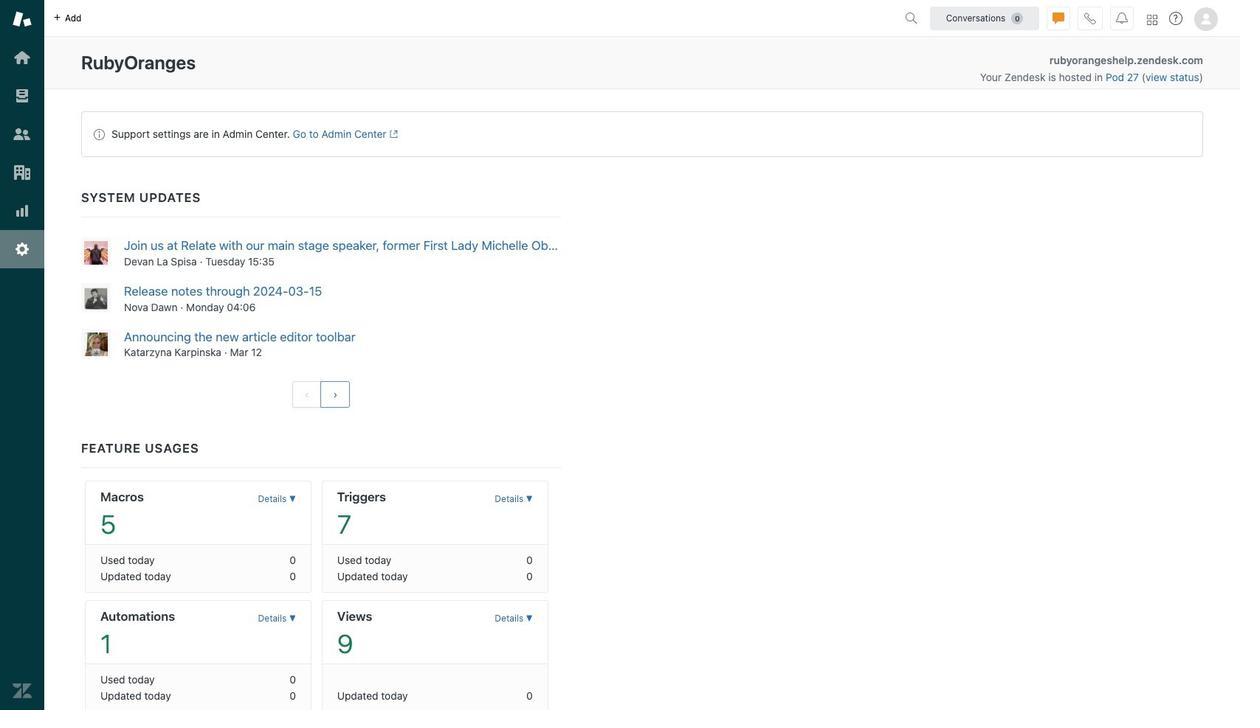 Task type: locate. For each thing, give the bounding box(es) containing it.
status
[[81, 111, 1203, 157]]

reporting image
[[13, 202, 32, 221]]

admin image
[[13, 240, 32, 259]]

main element
[[0, 0, 44, 711]]

customers image
[[13, 125, 32, 144]]

button displays agent's chat status as away. image
[[1053, 12, 1065, 24]]



Task type: vqa. For each thing, say whether or not it's contained in the screenshot.
Customers image
yes



Task type: describe. For each thing, give the bounding box(es) containing it.
(opens in a new tab) image
[[387, 130, 398, 139]]

get help image
[[1169, 12, 1183, 25]]

views image
[[13, 86, 32, 106]]

zendesk image
[[13, 682, 32, 701]]

zendesk products image
[[1147, 14, 1158, 25]]

notifications image
[[1116, 12, 1128, 24]]

get started image
[[13, 48, 32, 67]]

organizations image
[[13, 163, 32, 182]]

zendesk support image
[[13, 10, 32, 29]]



